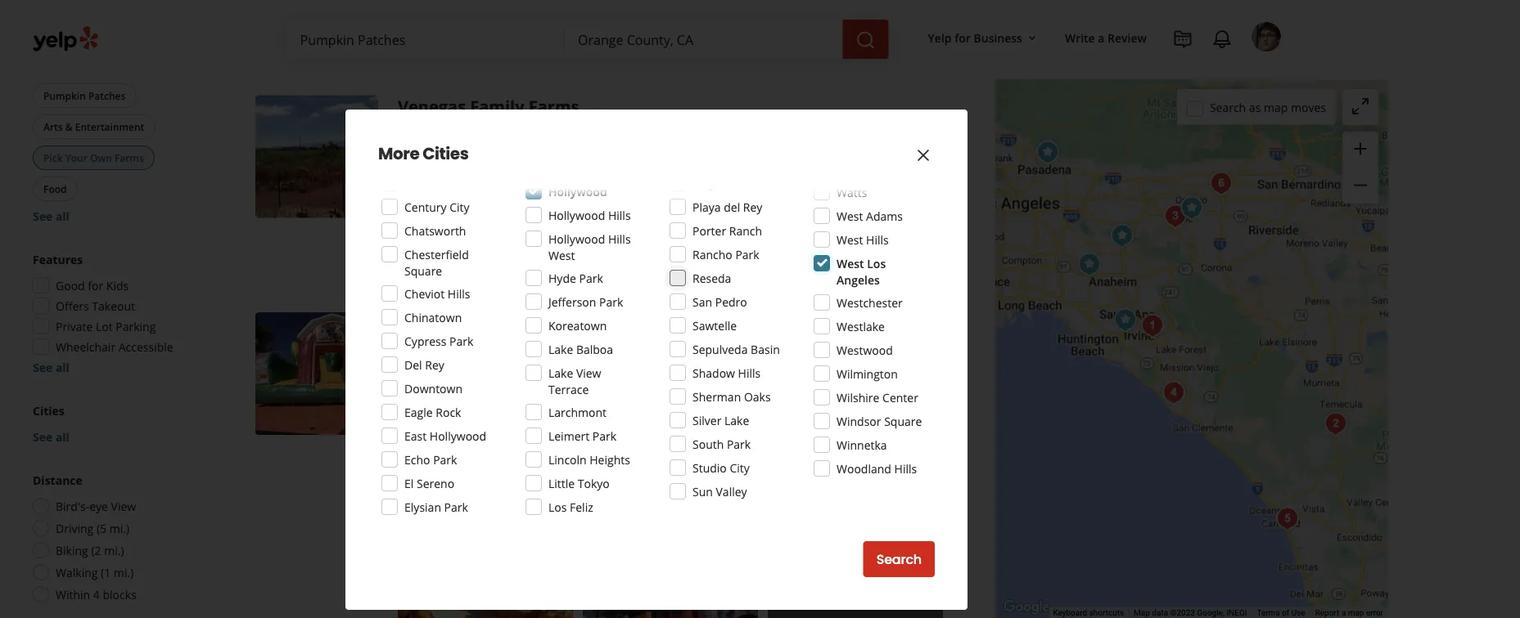 Task type: locate. For each thing, give the bounding box(es) containing it.
1 horizontal spatial kids
[[475, 366, 496, 380]]

all inside see all group
[[56, 208, 70, 224]]

1 vertical spatial group
[[28, 251, 203, 376]]

0 vertical spatial were
[[678, 238, 704, 254]]

16 locally owned v2 image
[[398, 415, 411, 428]]

see all button up "distance"
[[33, 429, 70, 445]]

pumpkin patches button for the top pumpkin patches link
[[398, 147, 490, 164]]

2 playa from the top
[[693, 199, 721, 215]]

the down us
[[737, 455, 756, 471]]

search up portfolio
[[877, 551, 922, 569]]

1 vertical spatial los
[[548, 500, 567, 515]]

hills left entry.
[[608, 231, 631, 247]]

1 horizontal spatial more link
[[510, 472, 541, 487]]

and inside was free entry. the kids had a great time. not too big but big enough for a few photo opps and the
[[574, 238, 594, 254]]

& for 16 locally owned v2 image
[[493, 414, 501, 429]]

1 vertical spatial all
[[56, 360, 70, 375]]

zoom out image
[[1351, 176, 1370, 195]]

operated up pumpkin
[[504, 196, 553, 212]]

0 vertical spatial so
[[755, 6, 767, 22]]

& for 16 family owned v2 image on the left bottom of the page
[[667, 414, 675, 429]]

el
[[404, 476, 414, 492]]

pumpkin patches button inside see all group
[[33, 84, 136, 108]]

hills down the $20
[[894, 461, 917, 477]]

square down 'center'
[[884, 414, 922, 429]]

0 horizontal spatial purchased
[[603, 6, 660, 22]]

0 horizontal spatial rey
[[425, 357, 444, 373]]

center
[[883, 390, 918, 406]]

venegas family farms
[[398, 95, 579, 118]]

arts & entertainment
[[43, 120, 144, 133]]

playa for playa del rey
[[693, 199, 721, 215]]

pasadena pumpkin patch image
[[1031, 136, 1064, 169], [255, 313, 378, 436]]

a right write
[[1098, 30, 1105, 45]]

to up little tokyo
[[573, 455, 584, 471]]

1 horizontal spatial square
[[884, 414, 922, 429]]

the inside "i never knew this existed until recently! my husband and i came on saturday and purchased tickets to enter at 1:30pm. we also purchased the souvenir cup so we could pick out 15…"
[[663, 6, 680, 22]]

0 horizontal spatial kids
[[106, 278, 129, 293]]

i
[[723, 0, 726, 5]]

2 vertical spatial the
[[570, 439, 588, 455]]

cities inside group
[[33, 403, 64, 419]]

see all button down wheelchair
[[33, 360, 70, 375]]

hills for hollywood hills
[[608, 208, 631, 223]]

west up hyde
[[548, 248, 575, 263]]

1 horizontal spatial more
[[510, 472, 541, 487]]

1 horizontal spatial so
[[813, 455, 825, 471]]

map for error
[[1348, 609, 1364, 619]]

all down wheelchair
[[56, 360, 70, 375]]

hills right "7"
[[608, 208, 631, 223]]

2 vertical spatial patches
[[604, 366, 642, 380]]

option group
[[28, 472, 203, 608]]

0 horizontal spatial enough
[[416, 238, 457, 254]]

buena park pumpkin patch image
[[1073, 248, 1106, 281]]

square inside chesterfield square
[[404, 263, 442, 279]]

1 horizontal spatial patches
[[448, 149, 486, 162]]

so down on
[[755, 6, 767, 22]]

1 vertical spatial enough
[[529, 455, 570, 471]]

1 horizontal spatial search
[[1210, 100, 1246, 115]]

time.
[[778, 222, 805, 237]]

patches down venegas family farms link at the left of the page
[[448, 149, 486, 162]]

operated
[[504, 196, 553, 212], [504, 414, 553, 429], [678, 414, 727, 429]]

and up pick
[[828, 0, 849, 5]]

were up the more…"
[[481, 455, 507, 471]]

see all down food button
[[33, 208, 70, 224]]

pumpkin patches button up arts & entertainment
[[33, 84, 136, 108]]

porter
[[693, 223, 726, 239]]

2 see all button from the top
[[33, 360, 70, 375]]

review
[[1108, 30, 1147, 45]]

1 vertical spatial to
[[573, 455, 584, 471]]

1 horizontal spatial purchased
[[852, 0, 908, 5]]

big down believe
[[510, 455, 526, 471]]

pumpkin patches link down venegas
[[398, 147, 490, 164]]

san
[[693, 294, 712, 310]]

0 vertical spatial pumpkin patches
[[43, 89, 125, 102]]

were down kids
[[678, 238, 704, 254]]

see portfolio link
[[768, 503, 943, 619]]

0 vertical spatial search
[[1210, 100, 1246, 115]]

operated up south
[[678, 414, 727, 429]]

0 horizontal spatial patches
[[88, 89, 125, 102]]

& up amazing!
[[667, 414, 675, 429]]

as
[[1249, 100, 1261, 115]]

square down chesterfield
[[404, 263, 442, 279]]

square for chesterfield square
[[404, 263, 442, 279]]

0 vertical spatial map
[[1264, 100, 1288, 115]]

lake
[[548, 342, 573, 357], [548, 366, 573, 381], [724, 413, 749, 429]]

years
[[599, 196, 628, 212]]

0 horizontal spatial venegas family farms image
[[255, 95, 378, 218]]

1 locally owned & operated from the top
[[414, 196, 553, 212]]

entertainment
[[75, 120, 144, 133]]

see all button down food button
[[33, 208, 70, 224]]

info icon image
[[695, 197, 709, 210], [695, 197, 709, 210], [732, 414, 745, 427], [732, 414, 745, 427]]

playa
[[693, 176, 721, 191], [693, 199, 721, 215]]

0 horizontal spatial had
[[442, 472, 463, 487]]

0 vertical spatial cities
[[423, 142, 469, 165]]

enchanted country pumpkins & christmas trees image
[[1106, 220, 1139, 253]]

0 vertical spatial mi.)
[[109, 521, 129, 537]]

16 years in business v2 image
[[573, 198, 586, 211]]

accessible
[[118, 339, 173, 355]]

lake down koreatown at left
[[548, 342, 573, 357]]

0 horizontal spatial los
[[548, 500, 567, 515]]

patches
[[88, 89, 125, 102], [448, 149, 486, 162], [604, 366, 642, 380]]

hills inside hollywood hills west
[[608, 231, 631, 247]]

1 vertical spatial playa
[[693, 199, 721, 215]]

1 vertical spatial city
[[730, 460, 750, 476]]

1 vertical spatial the
[[597, 238, 615, 254]]

the down 16 family owned v2 image on the left bottom of the page
[[570, 439, 588, 455]]

all up "distance"
[[56, 429, 70, 445]]

see inside group
[[33, 208, 53, 224]]

to inside "i never knew this existed until recently! my husband and i came on saturday and purchased tickets to enter at 1:30pm. we also purchased the souvenir cup so we could pick out 15…"
[[453, 6, 464, 22]]

el sereno
[[404, 476, 454, 492]]

because
[[850, 455, 894, 471]]

playa up kids
[[693, 199, 721, 215]]

map left "error" at the bottom of the page
[[1348, 609, 1364, 619]]

pumpkin patches for pumpkin patches 'button' related to the top pumpkin patches link
[[401, 149, 486, 162]]

for down that
[[460, 238, 475, 254]]

hollywood for hollywood hills
[[548, 208, 605, 223]]

map data ©2023 google, inegi
[[1134, 609, 1247, 619]]

cities up "distance"
[[33, 403, 64, 419]]

he right believe
[[530, 439, 543, 455]]

1 horizontal spatial were
[[678, 238, 704, 254]]

1 vertical spatial farms
[[115, 151, 144, 165]]

woodland
[[837, 461, 891, 477]]

owned for pasadena
[[453, 414, 490, 429]]

a inside write a review link
[[1098, 30, 1105, 45]]

1 vertical spatial so
[[813, 455, 825, 471]]

lake down sherman oaks
[[724, 413, 749, 429]]

the inside was free entry. the kids had a great time. not too big but big enough for a few photo opps and the
[[597, 238, 615, 254]]

patches down balboa
[[604, 366, 642, 380]]

this up few
[[472, 222, 492, 237]]

1 vertical spatial pumpkin patches button
[[398, 147, 490, 164]]

hollywood
[[548, 184, 607, 199], [548, 208, 605, 223], [548, 231, 605, 247], [430, 429, 486, 444]]

0 vertical spatial more link
[[455, 254, 485, 270]]

west
[[837, 208, 863, 224], [837, 232, 863, 248], [548, 248, 575, 263], [837, 256, 864, 271]]

the left kids
[[667, 222, 687, 237]]

pumpkin patches button down venegas
[[398, 147, 490, 164]]

had up 'reasonably'
[[714, 222, 735, 237]]

zoom in image
[[1351, 139, 1370, 159]]

hollywood down rock
[[430, 429, 486, 444]]

1 vertical spatial had
[[442, 472, 463, 487]]

adams
[[866, 208, 903, 224]]

pumpkin patches button
[[33, 84, 136, 108], [398, 147, 490, 164], [554, 365, 645, 381]]

0 vertical spatial view
[[576, 366, 601, 381]]

1 see all button from the top
[[33, 208, 70, 224]]

too
[[830, 222, 848, 237]]

None search field
[[287, 20, 892, 59]]

0 vertical spatial to
[[453, 6, 464, 22]]

chesterfield
[[404, 247, 469, 262]]

the original manassero farms market image
[[1136, 310, 1169, 343]]

city down sold at the bottom left of page
[[730, 460, 750, 476]]

1 vertical spatial the
[[737, 455, 756, 471]]

mi.) right (5
[[109, 521, 129, 537]]

big right but
[[891, 222, 908, 237]]

heights
[[590, 452, 630, 468]]

1 vertical spatial patches
[[448, 149, 486, 162]]

google image
[[1000, 598, 1054, 619]]

projects image
[[1173, 29, 1193, 49]]

terms
[[1257, 609, 1280, 619]]

0 horizontal spatial and
[[574, 238, 594, 254]]

(131 reviews) link
[[512, 338, 582, 356]]

lake inside lake view terrace
[[548, 366, 573, 381]]

more link down that
[[455, 254, 485, 270]]

pumpkins
[[618, 238, 675, 254], [818, 238, 876, 254], [834, 439, 891, 455]]

total.
[[416, 455, 443, 471]]

little
[[548, 476, 575, 492]]

user actions element
[[915, 20, 1304, 121]]

view down balboa
[[576, 366, 601, 381]]

0 horizontal spatial big
[[510, 455, 526, 471]]

0 horizontal spatial cities
[[33, 403, 64, 419]]

2 vertical spatial group
[[33, 403, 203, 445]]

2 vertical spatial pumpkin patches button
[[554, 365, 645, 381]]

1 vertical spatial mi.)
[[104, 543, 124, 559]]

16 chevron down v2 image
[[1026, 32, 1039, 45]]

enough up little
[[529, 455, 570, 471]]

so inside "i never knew this existed until recently! my husband and i came on saturday and purchased tickets to enter at 1:30pm. we also purchased the souvenir cup so we could pick out 15…"
[[755, 6, 767, 22]]

us
[[749, 439, 761, 455]]

bird's-eye view
[[56, 499, 136, 515]]

reseda
[[693, 271, 731, 286]]

search left as
[[1210, 100, 1246, 115]]

see all button for group containing cities
[[33, 429, 70, 445]]

west inside west los angeles
[[837, 256, 864, 271]]

and
[[699, 0, 720, 5], [828, 0, 849, 5], [574, 238, 594, 254]]

2 see all from the top
[[33, 360, 70, 375]]

so
[[755, 6, 767, 22], [813, 455, 825, 471]]

this
[[491, 0, 510, 5], [472, 222, 492, 237]]

view
[[576, 366, 601, 381], [111, 499, 136, 515]]

pumpkin patches inside see all group
[[43, 89, 125, 102]]

group containing cities
[[33, 403, 203, 445]]

del
[[404, 357, 422, 373]]

he inside for $20 total. these were big enough to normally sell for about $50. the price was so low because he said they had more…"
[[897, 455, 910, 471]]

enough inside was free entry. the kids had a great time. not too big but big enough for a few photo opps and the
[[416, 238, 457, 254]]

0 vertical spatial he
[[530, 439, 543, 455]]

hollywood up hollywood hills west
[[548, 208, 605, 223]]

0 horizontal spatial pumpkin patches link
[[398, 147, 490, 164]]

see all for group containing cities
[[33, 429, 70, 445]]

pumpkins up because
[[834, 439, 891, 455]]

1 horizontal spatial until
[[554, 0, 578, 5]]

offers takeout
[[56, 298, 135, 314]]

patches up entertainment
[[88, 89, 125, 102]]

petting zoos link
[[398, 365, 465, 381]]

all for see all group
[[56, 208, 70, 224]]

2 vertical spatial mi.)
[[114, 565, 134, 581]]

west for west los angeles
[[837, 256, 864, 271]]

0 horizontal spatial map
[[1264, 100, 1288, 115]]

& down the pm
[[493, 414, 501, 429]]

hills for cheviot hills
[[448, 286, 470, 302]]

view right eye
[[111, 499, 136, 515]]

group
[[1343, 132, 1379, 204], [28, 251, 203, 376], [33, 403, 203, 445]]

ranch
[[729, 223, 762, 239]]

big right too
[[851, 222, 867, 237]]

1 vertical spatial more
[[510, 472, 541, 487]]

until
[[554, 0, 578, 5], [432, 391, 455, 406]]

1 all from the top
[[56, 208, 70, 224]]

until down zoos
[[432, 391, 455, 406]]

biking
[[56, 543, 88, 559]]

2 horizontal spatial pumpkin patches button
[[554, 365, 645, 381]]

so down large
[[813, 455, 825, 471]]

owned up that
[[453, 196, 490, 212]]

enough up $36.…"
[[416, 238, 457, 254]]

1 locally from the top
[[414, 196, 451, 212]]

rock
[[436, 405, 461, 420]]

0 vertical spatial locally owned & operated
[[414, 196, 553, 212]]

operated for pumpkin
[[504, 414, 553, 429]]

hollywood down hollywood hills
[[548, 231, 605, 247]]

more for the bottom more link
[[510, 472, 541, 487]]

1 vertical spatial locally owned & operated
[[414, 414, 553, 429]]

2 vertical spatial see all button
[[33, 429, 70, 445]]

downtown
[[404, 381, 463, 397]]

0 vertical spatial all
[[56, 208, 70, 224]]

locally for venegas
[[414, 196, 451, 212]]

0 vertical spatial see all
[[33, 208, 70, 224]]

to inside for $20 total. these were big enough to normally sell for about $50. the price was so low because he said they had more…"
[[573, 455, 584, 471]]

pumpkin up 'arts'
[[43, 89, 86, 102]]

wheelchair
[[56, 339, 116, 355]]

hills for shadow hills
[[738, 366, 761, 381]]

2 horizontal spatial the
[[663, 6, 680, 22]]

had down these
[[442, 472, 463, 487]]

2 horizontal spatial pumpkin patches
[[557, 366, 642, 380]]

owned up "the owner (i believe he was the owner) was amazing! he sold us 2 extra large pumpkins
[[628, 414, 664, 429]]

write a review
[[1065, 30, 1147, 45]]

venegas family farms image
[[255, 95, 378, 218], [1176, 192, 1208, 225]]

1 vertical spatial search
[[877, 551, 922, 569]]

0 vertical spatial see all button
[[33, 208, 70, 224]]

husband
[[649, 0, 696, 5]]

los left feliz
[[548, 500, 567, 515]]

was free entry. the kids had a great time. not too big but big enough for a few photo opps and the
[[416, 222, 908, 254]]

0 horizontal spatial the
[[667, 222, 687, 237]]

(131
[[512, 340, 535, 355]]

city for century city
[[450, 199, 470, 215]]

hills for west hills
[[866, 232, 889, 248]]

0 vertical spatial square
[[404, 263, 442, 279]]

1 vertical spatial lake
[[548, 366, 573, 381]]

and up souvenir
[[699, 0, 720, 5]]

patch
[[549, 222, 582, 237]]

option group containing distance
[[28, 472, 203, 608]]

west up angeles
[[837, 256, 864, 271]]

1 horizontal spatial pasadena pumpkin patch image
[[1031, 136, 1064, 169]]

pumpkin patches
[[43, 89, 125, 102], [401, 149, 486, 162], [557, 366, 642, 380]]

watts
[[837, 185, 867, 200]]

the down free
[[597, 238, 615, 254]]

owned down the 10:00 at the left bottom of the page
[[453, 414, 490, 429]]

search for search
[[877, 551, 922, 569]]

pumpkin patches for pumpkin patches 'button' within the see all group
[[43, 89, 125, 102]]

sherman oaks
[[693, 389, 771, 405]]

0 vertical spatial had
[[714, 222, 735, 237]]

purchased down my
[[603, 6, 660, 22]]

search inside the "search" button
[[877, 551, 922, 569]]

had inside was free entry. the kids had a great time. not too big but big enough for a few photo opps and the
[[714, 222, 735, 237]]

playa for playa vista
[[693, 176, 721, 191]]

1 horizontal spatial farms
[[529, 95, 579, 118]]

mi.) for driving (5 mi.)
[[109, 521, 129, 537]]

mi.) right (1
[[114, 565, 134, 581]]

park for south park
[[727, 437, 751, 452]]

hills down adams
[[866, 232, 889, 248]]

were inside for $20 total. these were big enough to normally sell for about $50. the price was so low because he said they had more…"
[[481, 455, 507, 471]]

"i never knew this existed until recently! my husband and i came on saturday and purchased tickets to enter at 1:30pm. we also purchased the souvenir cup so we could pick out 15…"
[[416, 0, 908, 22]]

reviews)
[[538, 340, 582, 355]]

had inside for $20 total. these were big enough to normally sell for about $50. the price was so low because he said they had more…"
[[442, 472, 463, 487]]

hollywood inside hollywood hills west
[[548, 231, 605, 247]]

"love
[[416, 222, 445, 237]]

map right as
[[1264, 100, 1288, 115]]

until up we
[[554, 0, 578, 5]]

he left said
[[897, 455, 910, 471]]

mi.) for walking (1 mi.)
[[114, 565, 134, 581]]

hollywood for hollywood
[[548, 184, 607, 199]]

map region
[[841, 0, 1469, 619]]

locally for pasadena
[[414, 414, 451, 429]]

pumpkin patches up arts & entertainment
[[43, 89, 125, 102]]

0 horizontal spatial more
[[455, 254, 485, 270]]

hills up "oaks"
[[738, 366, 761, 381]]

3 see all button from the top
[[33, 429, 70, 445]]

the inside was free entry. the kids had a great time. not too big but big enough for a few photo opps and the
[[667, 222, 687, 237]]

for right yelp
[[955, 30, 971, 45]]

0 vertical spatial this
[[491, 0, 510, 5]]

leimert park
[[548, 429, 617, 444]]

0 vertical spatial city
[[450, 199, 470, 215]]

map
[[1264, 100, 1288, 115], [1348, 609, 1364, 619]]

all down food button
[[56, 208, 70, 224]]

pumpkin inside see all group
[[43, 89, 86, 102]]

so inside for $20 total. these were big enough to normally sell for about $50. the price was so low because he said they had more…"
[[813, 455, 825, 471]]

park for cypress park
[[449, 334, 473, 349]]

0 vertical spatial the
[[667, 222, 687, 237]]

2 locally from the top
[[414, 414, 451, 429]]

pm
[[491, 391, 508, 406]]

city
[[450, 199, 470, 215], [730, 460, 750, 476]]

1 see all from the top
[[33, 208, 70, 224]]

purchased up 15…" in the top of the page
[[852, 0, 908, 5]]

pumpkin patches link down balboa
[[554, 365, 645, 381]]

westlake
[[837, 319, 885, 334]]

& up '"love that this pumpkin patch'
[[493, 196, 501, 212]]

hills right cheviot
[[448, 286, 470, 302]]

playa left vista
[[693, 176, 721, 191]]

purchased
[[852, 0, 908, 5], [603, 6, 660, 22]]

3.4 star rating image
[[398, 340, 486, 357]]

1 vertical spatial kids
[[475, 366, 496, 380]]

see all up "distance"
[[33, 429, 70, 445]]

more down that
[[455, 254, 485, 270]]

0 horizontal spatial pasadena pumpkin patch image
[[255, 313, 378, 436]]

farms right own
[[115, 151, 144, 165]]

0 vertical spatial rey
[[743, 199, 762, 215]]

1 vertical spatial square
[[884, 414, 922, 429]]

0 vertical spatial patches
[[88, 89, 125, 102]]

1 horizontal spatial cities
[[423, 142, 469, 165]]

patch
[[559, 313, 605, 335]]

0 vertical spatial kids
[[106, 278, 129, 293]]

1 vertical spatial pumpkin patches
[[401, 149, 486, 162]]

silver lake
[[693, 413, 749, 429]]

offers
[[56, 298, 89, 314]]

eagle
[[404, 405, 433, 420]]

0 horizontal spatial pumpkin patches
[[43, 89, 125, 102]]

farms right family
[[529, 95, 579, 118]]

all
[[56, 208, 70, 224], [56, 360, 70, 375], [56, 429, 70, 445]]

(2
[[91, 543, 101, 559]]

woodland hills
[[837, 461, 917, 477]]

3 see all from the top
[[33, 429, 70, 445]]

1 playa from the top
[[693, 176, 721, 191]]

1 horizontal spatial enough
[[529, 455, 570, 471]]

3 all from the top
[[56, 429, 70, 445]]

locally owned & operated up '"love that this pumpkin patch'
[[414, 196, 553, 212]]

the
[[663, 6, 680, 22], [597, 238, 615, 254], [570, 439, 588, 455]]

for
[[955, 30, 971, 45], [460, 238, 475, 254], [879, 238, 894, 254], [88, 278, 103, 293], [894, 439, 910, 455], [658, 455, 674, 471]]

cities right more
[[423, 142, 469, 165]]

pumpkin patches down balboa
[[557, 366, 642, 380]]

(1
[[101, 565, 111, 581]]

cheviot hills
[[404, 286, 470, 302]]

for down but
[[879, 238, 894, 254]]

wheelchair accessible
[[56, 339, 173, 355]]

south
[[693, 437, 724, 452]]

angeles
[[837, 272, 880, 288]]

chatsworth
[[404, 223, 466, 239]]

search
[[1210, 100, 1246, 115], [877, 551, 922, 569]]

petting
[[401, 366, 437, 380]]

16 family owned v2 image
[[573, 415, 586, 428]]

little rascals pumpkin patch image
[[1205, 167, 1238, 200]]

1 vertical spatial rey
[[425, 357, 444, 373]]

photo
[[510, 238, 542, 254]]

0 horizontal spatial square
[[404, 263, 442, 279]]

hyde park
[[548, 271, 603, 286]]

westwood
[[837, 343, 893, 358]]

more left little
[[510, 472, 541, 487]]

1 horizontal spatial pumpkin patches button
[[398, 147, 490, 164]]

park for elysian park
[[444, 500, 468, 515]]

to down knew
[[453, 6, 464, 22]]

pumpkin patches button for pumpkin patches link to the bottom
[[554, 365, 645, 381]]

search for search as map moves
[[1210, 100, 1246, 115]]

1 horizontal spatial the
[[597, 238, 615, 254]]

wilmington
[[837, 366, 898, 382]]

0 horizontal spatial pumpkin patches button
[[33, 84, 136, 108]]

2 locally owned & operated from the top
[[414, 414, 553, 429]]



Task type: vqa. For each thing, say whether or not it's contained in the screenshot.
the top the all
yes



Task type: describe. For each thing, give the bounding box(es) containing it.
moves
[[1291, 100, 1326, 115]]

0 horizontal spatial the
[[570, 439, 588, 455]]

pumpkin patches for pumpkin patches 'button' corresponding to pumpkin patches link to the bottom
[[557, 366, 642, 380]]

pumpkins were reasonably priced! 6 pumpkins
[[618, 238, 876, 254]]

good
[[56, 278, 85, 293]]

0 vertical spatial farms
[[529, 95, 579, 118]]

kids activities link
[[472, 365, 547, 381]]

search image
[[856, 30, 876, 50]]

2 horizontal spatial patches
[[604, 366, 642, 380]]

pumpkin
[[495, 222, 546, 237]]

eagle rock
[[404, 405, 461, 420]]

16 close v2 image
[[398, 38, 411, 51]]

hollywood hills
[[548, 208, 631, 223]]

16 locally owned v2 image
[[398, 198, 411, 211]]

pay
[[133, 14, 152, 29]]

$50.
[[711, 455, 734, 471]]

free
[[609, 222, 630, 237]]

report a map error link
[[1315, 609, 1384, 619]]

error
[[1366, 609, 1384, 619]]

see all group
[[29, 57, 203, 224]]

food
[[43, 182, 67, 196]]

kids inside group
[[106, 278, 129, 293]]

features
[[33, 252, 83, 267]]

this inside "i never knew this existed until recently! my husband and i came on saturday and purchased tickets to enter at 1:30pm. we also purchased the souvenir cup so we could pick out 15…"
[[491, 0, 510, 5]]

pumpkin up '(131'
[[481, 313, 554, 335]]

west for west adams
[[837, 208, 863, 224]]

1 vertical spatial pumpkin patches link
[[554, 365, 645, 381]]

google,
[[1197, 609, 1225, 619]]

see inside "link"
[[821, 583, 841, 599]]

park for jefferson park
[[599, 294, 623, 310]]

"the owner (i believe he was the owner) was amazing! he sold us 2 extra large pumpkins
[[416, 439, 891, 455]]

until inside "i never knew this existed until recently! my husband and i came on saturday and purchased tickets to enter at 1:30pm. we also purchased the souvenir cup so we could pick out 15…"
[[554, 0, 578, 5]]

vista
[[724, 176, 749, 191]]

park for rancho park
[[735, 247, 759, 262]]

2
[[764, 439, 771, 455]]

was inside for $20 total. these were big enough to normally sell for about $50. the price was so low because he said they had more…"
[[789, 455, 810, 471]]

extra
[[774, 439, 801, 455]]

the inside for $20 total. these were big enough to normally sell for about $50. the price was so low because he said they had more…"
[[737, 455, 756, 471]]

parking
[[116, 319, 156, 334]]

knew
[[459, 0, 488, 5]]

for left the $20
[[894, 439, 910, 455]]

hollywood for hollywood hills west
[[548, 231, 605, 247]]

park for hyde park
[[579, 271, 603, 286]]

porter ranch
[[693, 223, 762, 239]]

close image
[[914, 146, 933, 165]]

0 vertical spatial purchased
[[852, 0, 908, 5]]

playa vista
[[693, 176, 749, 191]]

7
[[590, 196, 596, 212]]

search button
[[863, 542, 935, 578]]

private
[[56, 319, 93, 334]]

0 horizontal spatial view
[[111, 499, 136, 515]]

sereno
[[417, 476, 454, 492]]

0 horizontal spatial he
[[530, 439, 543, 455]]

entry.
[[633, 222, 664, 237]]

0 vertical spatial pumpkin patches link
[[398, 147, 490, 164]]

carlsbad strawberry company image
[[1271, 503, 1304, 536]]

locally owned & operated for pumpkin
[[414, 414, 553, 429]]

& for 16 locally owned v2 icon
[[493, 196, 501, 212]]

10:00
[[458, 391, 488, 406]]

kids
[[690, 222, 711, 237]]

pick your own farms
[[43, 151, 144, 165]]

came
[[729, 0, 758, 5]]

los inside west los angeles
[[867, 256, 886, 271]]

4
[[93, 587, 100, 603]]

for inside for $36.…"
[[879, 238, 894, 254]]

pasadena pumpkin patch link
[[398, 313, 605, 335]]

0 vertical spatial group
[[1343, 132, 1379, 204]]

a left few
[[478, 238, 484, 254]]

group containing features
[[28, 251, 203, 376]]

also
[[579, 6, 600, 22]]

more cities
[[378, 142, 469, 165]]

frosty's forest pumpkin patch image
[[1159, 200, 1192, 233]]

6
[[809, 238, 815, 254]]

sepulveda basin
[[693, 342, 780, 357]]

larchmont
[[548, 405, 607, 420]]

wilshire
[[837, 390, 880, 406]]

for inside button
[[955, 30, 971, 45]]

0 vertical spatial pasadena pumpkin patch image
[[1031, 136, 1064, 169]]

hana field by tanaka farms image
[[1109, 304, 1142, 337]]

south park
[[693, 437, 751, 452]]

square for windsor square
[[884, 414, 922, 429]]

west inside hollywood hills west
[[548, 248, 575, 263]]

see all for see all group
[[33, 208, 70, 224]]

1 vertical spatial until
[[432, 391, 455, 406]]

my
[[630, 0, 646, 5]]

16 speech v2 image
[[398, 441, 411, 454]]

a right report
[[1342, 609, 1346, 619]]

notifications image
[[1212, 29, 1232, 49]]

1:30pm.
[[512, 6, 556, 22]]

normally
[[587, 455, 634, 471]]

1 vertical spatial pasadena pumpkin patch image
[[255, 313, 378, 436]]

owned for venegas
[[453, 196, 490, 212]]

pumpkins down too
[[818, 238, 876, 254]]

pick
[[43, 151, 63, 165]]

keyboard shortcuts button
[[1053, 608, 1124, 619]]

yelp for business
[[928, 30, 1022, 45]]

lake balboa
[[548, 342, 613, 357]]

farms inside button
[[115, 151, 144, 165]]

operated for family
[[504, 196, 553, 212]]

sun
[[693, 484, 713, 500]]

1 vertical spatial more link
[[510, 472, 541, 487]]

said
[[913, 455, 935, 471]]

distance
[[33, 473, 83, 488]]

large
[[804, 439, 831, 455]]

kids activities
[[475, 366, 544, 380]]

south coast farms farmstand image
[[1158, 377, 1190, 410]]

hyde
[[548, 271, 576, 286]]

pasadena
[[398, 313, 477, 335]]

park for leimert park
[[593, 429, 617, 444]]

locally owned & operated for family
[[414, 196, 553, 212]]

rancho
[[693, 247, 732, 262]]

see all button for see all group
[[33, 208, 70, 224]]

low
[[828, 455, 847, 471]]

search as map moves
[[1210, 100, 1326, 115]]

report a map error
[[1315, 609, 1384, 619]]

blocks
[[103, 587, 136, 603]]

owner
[[443, 439, 477, 455]]

shadow hills
[[693, 366, 761, 381]]

shadow
[[693, 366, 735, 381]]

basin
[[751, 342, 780, 357]]

pumpkins down entry.
[[618, 238, 675, 254]]

city for studio city
[[730, 460, 750, 476]]

opps
[[545, 238, 571, 254]]

view inside lake view terrace
[[576, 366, 601, 381]]

more cities dialog
[[0, 0, 1520, 619]]

lincoln
[[548, 452, 587, 468]]

for up offers takeout
[[88, 278, 103, 293]]

arts & entertainment button
[[33, 115, 155, 139]]

hills for woodland hills
[[894, 461, 917, 477]]

apple
[[100, 14, 130, 29]]

& inside button
[[65, 120, 73, 133]]

elysian park
[[404, 500, 468, 515]]

more for leftmost more link
[[455, 254, 485, 270]]

they
[[416, 472, 439, 487]]

0 horizontal spatial more link
[[455, 254, 485, 270]]

1 horizontal spatial big
[[851, 222, 867, 237]]

keyboard shortcuts
[[1053, 609, 1124, 619]]

hills for hollywood hills west
[[608, 231, 631, 247]]

2 horizontal spatial big
[[891, 222, 908, 237]]

kids inside 'kids activities' button
[[475, 366, 496, 380]]

cypress park
[[404, 334, 473, 349]]

chinatown
[[404, 310, 462, 325]]

report
[[1315, 609, 1340, 619]]

lake for lake balboa
[[548, 342, 573, 357]]

all for group containing cities
[[56, 429, 70, 445]]

sun valley
[[693, 484, 747, 500]]

more…"
[[466, 472, 507, 487]]

park for echo park
[[433, 452, 457, 468]]

write a review link
[[1058, 23, 1153, 52]]

a up 'reasonably'
[[737, 222, 744, 237]]

mi.) for biking (2 mi.)
[[104, 543, 124, 559]]

2 horizontal spatial and
[[828, 0, 849, 5]]

in
[[631, 196, 641, 212]]

lake view terrace
[[548, 366, 601, 397]]

we
[[559, 6, 576, 22]]

16 speech v2 image
[[398, 223, 411, 237]]

balboa
[[576, 342, 613, 357]]

big inside for $20 total. these were big enough to normally sell for about $50. the price was so low because he said they had more…"
[[510, 455, 526, 471]]

west hills
[[837, 232, 889, 248]]

west for west hills
[[837, 232, 863, 248]]

pumpkin up terrace
[[557, 366, 601, 380]]

for inside was free entry. the kids had a great time. not too big but big enough for a few photo opps and the
[[460, 238, 475, 254]]

portfolio
[[844, 583, 890, 599]]

1 vertical spatial this
[[472, 222, 492, 237]]

business
[[644, 196, 690, 212]]

1 horizontal spatial venegas family farms image
[[1176, 192, 1208, 225]]

walking
[[56, 565, 98, 581]]

studio city
[[693, 460, 750, 476]]

1 horizontal spatial and
[[699, 0, 720, 5]]

enough inside for $20 total. these were big enough to normally sell for about $50. the price was so low because he said they had more…"
[[529, 455, 570, 471]]

kenny's strawberry farm image
[[1320, 408, 1352, 441]]

lake for lake view terrace
[[548, 366, 573, 381]]

patches inside see all group
[[88, 89, 125, 102]]

expand map image
[[1351, 97, 1370, 116]]

west los angeles
[[837, 256, 886, 288]]

inegi
[[1227, 609, 1247, 619]]

2 all from the top
[[56, 360, 70, 375]]

map for moves
[[1264, 100, 1288, 115]]

we
[[770, 6, 786, 22]]

pumpkin down venegas
[[401, 149, 445, 162]]

souvenir
[[683, 6, 729, 22]]

2 vertical spatial lake
[[724, 413, 749, 429]]

shortcuts
[[1089, 609, 1124, 619]]

1 horizontal spatial rey
[[743, 199, 762, 215]]

was inside was free entry. the kids had a great time. not too big but big enough for a few photo opps and the
[[585, 222, 606, 237]]

within
[[56, 587, 90, 603]]

$36.…"
[[416, 254, 452, 270]]

for right 'sell'
[[658, 455, 674, 471]]

pick
[[821, 6, 842, 22]]

cities inside dialog
[[423, 142, 469, 165]]



